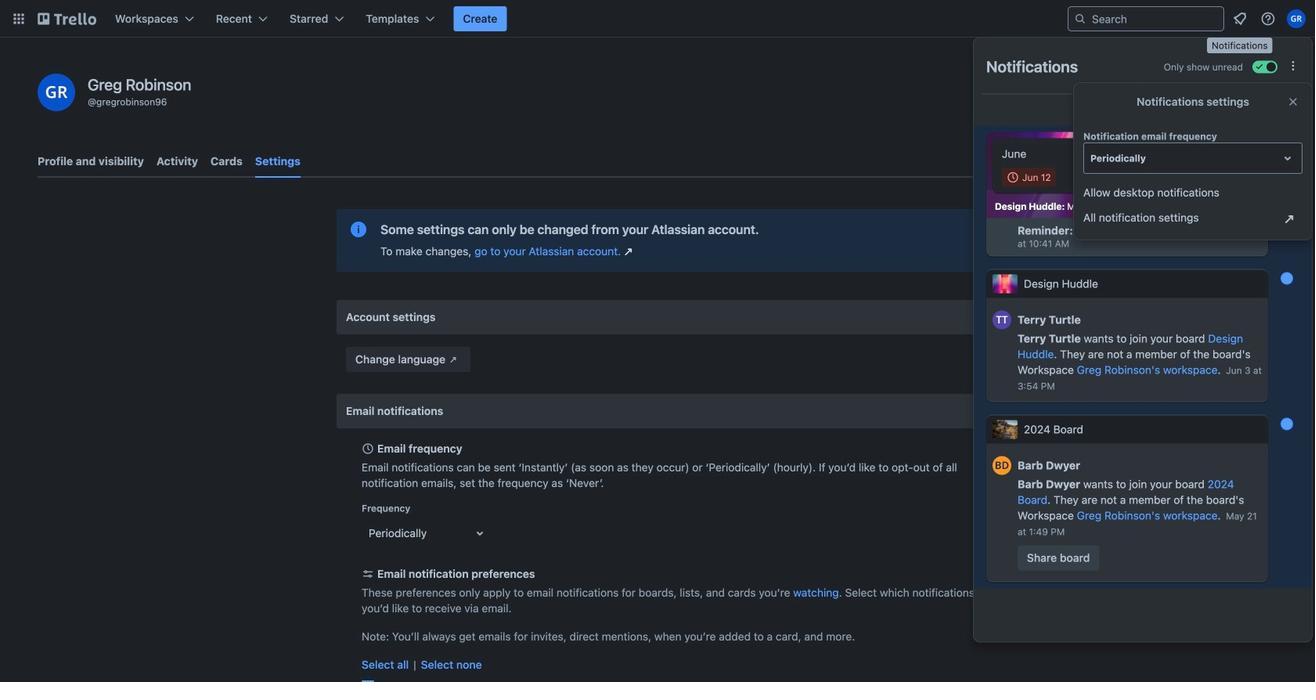 Task type: vqa. For each thing, say whether or not it's contained in the screenshot.
tooltip
yes



Task type: locate. For each thing, give the bounding box(es) containing it.
1 vertical spatial open image
[[471, 524, 490, 543]]

primary element
[[0, 0, 1316, 38]]

sm image
[[446, 352, 461, 367]]

tooltip
[[1208, 38, 1273, 53]]

0 vertical spatial open image
[[1279, 149, 1298, 168]]

0 horizontal spatial open image
[[471, 524, 490, 543]]

1 horizontal spatial open image
[[1279, 149, 1298, 168]]

search image
[[1075, 13, 1087, 25]]

information image
[[349, 220, 368, 239]]

open image
[[1279, 149, 1298, 168], [471, 524, 490, 543]]

0 notifications image
[[1231, 9, 1250, 28]]

barb dwyer (barbdwyer3) image
[[993, 454, 1012, 477]]

Search field
[[1087, 8, 1224, 30]]



Task type: describe. For each thing, give the bounding box(es) containing it.
terry turtle (terryturtle) image
[[993, 308, 1012, 332]]

open information menu image
[[1261, 11, 1277, 27]]

greg robinson (gregrobinson96) image
[[38, 74, 75, 111]]

back to home image
[[38, 6, 96, 31]]

close popover image
[[1288, 96, 1300, 108]]

greg robinson (gregrobinson96) image
[[1288, 9, 1307, 28]]



